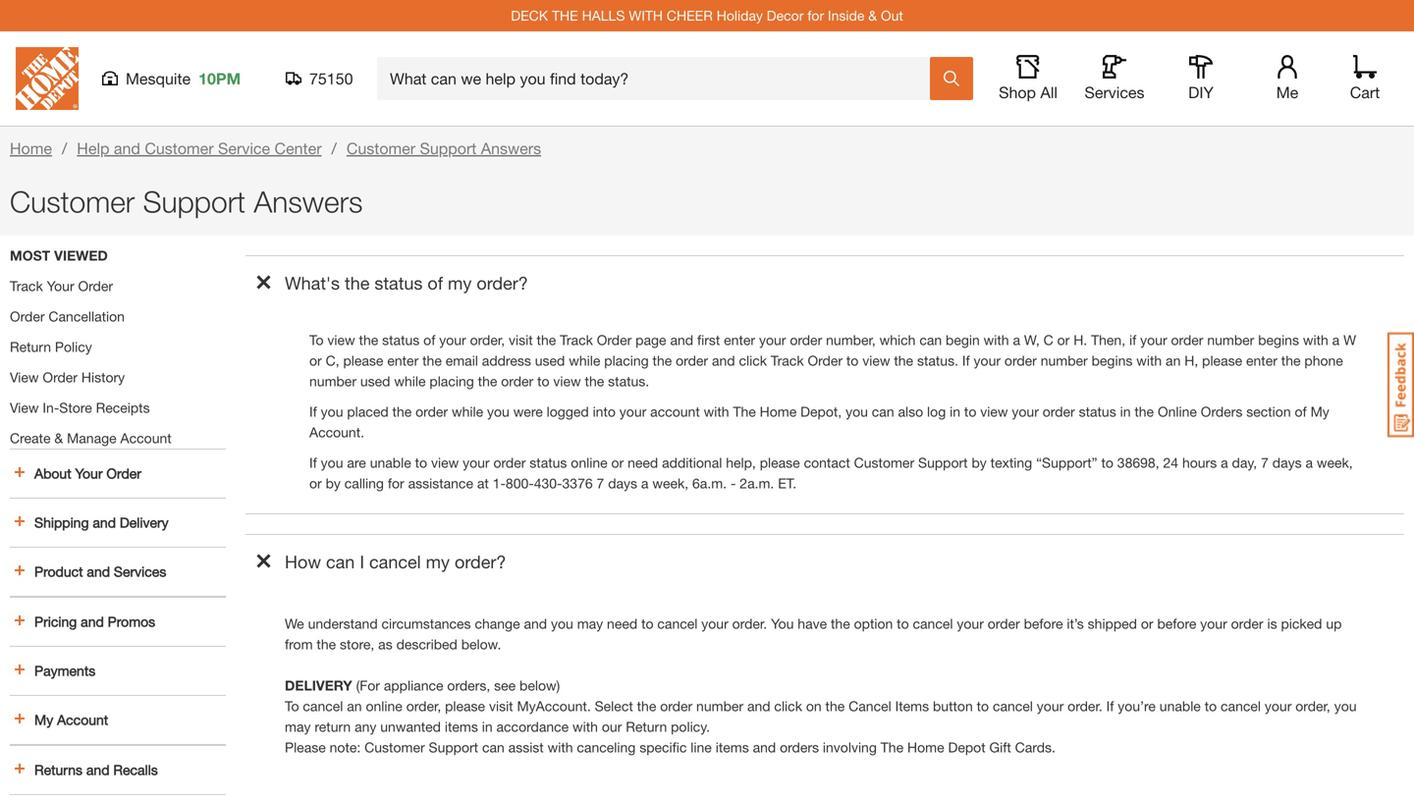 Task type: vqa. For each thing, say whether or not it's contained in the screenshot.
Introduction
no



Task type: describe. For each thing, give the bounding box(es) containing it.
1 vertical spatial by
[[326, 475, 341, 492]]

with down .
[[573, 719, 598, 735]]

help and customer service center
[[77, 139, 322, 158]]

order, inside the delivery (for appliance orders, see below) to cancel an online order, please visit myaccount
[[406, 698, 441, 715]]

the right have
[[831, 616, 850, 632]]

you
[[771, 616, 794, 632]]

and left on
[[748, 698, 771, 715]]

store,
[[340, 637, 375, 653]]

the down what's the status of my order?
[[359, 332, 378, 348]]

accordance
[[497, 719, 569, 735]]

track your order link
[[10, 278, 113, 294]]

the down address
[[478, 373, 497, 390]]

or right c
[[1058, 332, 1070, 348]]

c
[[1044, 332, 1054, 348]]

the down understand
[[317, 637, 336, 653]]

support inside ". select the order number and click on the cancel items button to cancel your order. if you're unable to cancel your order, you may return any unwanted items in accordance with our return policy. please note: customer support can assist with canceling specific line items and orders involving the home depot gift cards."
[[429, 740, 478, 756]]

depot,
[[801, 404, 842, 420]]

order up h,
[[1171, 332, 1204, 348]]

please
[[285, 740, 326, 756]]

and inside we understand circumstances change and you may need to cancel your order. you have the option to cancel your order before it's shipped or before your order is picked up from the store, as described below.
[[524, 616, 547, 632]]

0 horizontal spatial enter
[[387, 353, 419, 369]]

first
[[697, 332, 720, 348]]

order down number,
[[808, 353, 843, 369]]

click inside ". select the order number and click on the cancel items button to cancel your order. if you're unable to cancel your order, you may return any unwanted items in accordance with our return policy. please note: customer support can assist with canceling specific line items and orders involving the home depot gift cards."
[[775, 698, 803, 715]]

the left phone
[[1282, 353, 1301, 369]]

the down page on the top of the page
[[653, 353, 672, 369]]

orders
[[1201, 404, 1243, 420]]

view up logged
[[553, 373, 581, 390]]

number down c
[[1041, 353, 1088, 369]]

1 vertical spatial answers
[[254, 184, 363, 219]]

order inside ". select the order number and click on the cancel items button to cancel your order. if you're unable to cancel your order, you may return any unwanted items in accordance with our return policy. please note: customer support can assist with canceling specific line items and orders involving the home depot gift cards."
[[660, 698, 693, 715]]

a left day, on the right bottom
[[1221, 455, 1229, 471]]

0 vertical spatial customer support answers
[[347, 139, 541, 158]]

order left page on the top of the page
[[597, 332, 632, 348]]

number up orders
[[1208, 332, 1255, 348]]

select
[[595, 698, 633, 715]]

order? for what's the status of my order?
[[477, 273, 528, 294]]

c,
[[326, 353, 339, 369]]

address
[[482, 353, 531, 369]]

0 horizontal spatial &
[[54, 430, 63, 446]]

me button
[[1256, 55, 1319, 102]]

you inside ". select the order number and click on the cancel items button to cancel your order. if you're unable to cancel your order, you may return any unwanted items in accordance with our return policy. please note: customer support can assist with canceling specific line items and orders involving the home depot gift cards."
[[1335, 698, 1357, 715]]

with up phone
[[1303, 332, 1329, 348]]

returns
[[34, 762, 83, 779]]

10pm
[[199, 69, 241, 88]]

the right placed
[[392, 404, 412, 420]]

help
[[77, 139, 110, 158]]

customer up the viewed
[[10, 184, 135, 219]]

delivery
[[120, 515, 169, 531]]

track your order
[[10, 278, 113, 294]]

shop
[[999, 83, 1036, 102]]

2 horizontal spatial enter
[[1247, 353, 1278, 369]]

policy
[[55, 339, 92, 355]]

0 vertical spatial home
[[10, 139, 52, 158]]

the right on
[[826, 698, 845, 715]]

the left 'online'
[[1135, 404, 1154, 420]]

order down address
[[501, 373, 534, 390]]

order. inside we understand circumstances change and you may need to cancel your order. you have the option to cancel your order before it's shipped or before your order is picked up from the store, as described below.
[[732, 616, 767, 632]]

shop all
[[999, 83, 1058, 102]]

w,
[[1024, 332, 1040, 348]]

is
[[1268, 616, 1278, 632]]

it's
[[1067, 616, 1084, 632]]

status inside if you are unable to view your order status online or need additional help, please contact customer support by texting "support" to 38698, 24 hours a day, 7 days a week, or by calling for assistance at 1-800-430-3376 7 days a week, 6a.m. - 2a.m. et.
[[530, 455, 567, 471]]

manage
[[67, 430, 117, 446]]

2 horizontal spatial while
[[569, 353, 601, 369]]

online for status
[[571, 455, 608, 471]]

from
[[285, 637, 313, 653]]

1 horizontal spatial &
[[869, 7, 877, 24]]

order cancellation
[[10, 308, 125, 325]]

into
[[593, 404, 616, 420]]

the up were
[[537, 332, 556, 348]]

promos
[[108, 614, 155, 630]]

2 horizontal spatial track
[[771, 353, 804, 369]]

services inside button
[[1085, 83, 1145, 102]]

your for about
[[75, 466, 103, 482]]

button
[[933, 698, 973, 715]]

view down the "which"
[[863, 353, 890, 369]]

with right assist
[[548, 740, 573, 756]]

2a.m.
[[740, 475, 774, 492]]

shipped
[[1088, 616, 1138, 632]]

with right begin
[[984, 332, 1009, 348]]

a right day, on the right bottom
[[1306, 455, 1313, 471]]

can inside ". select the order number and click on the cancel items button to cancel your order. if you're unable to cancel your order, you may return any unwanted items in accordance with our return policy. please note: customer support can assist with canceling specific line items and orders involving the home depot gift cards."
[[482, 740, 505, 756]]

deck the halls with cheer holiday decor for inside & out link
[[511, 7, 904, 24]]

holiday
[[717, 7, 763, 24]]

1 horizontal spatial enter
[[724, 332, 755, 348]]

view order history link
[[10, 369, 125, 386]]

the inside ". select the order number and click on the cancel items button to cancel your order. if you're unable to cancel your order, you may return any unwanted items in accordance with our return policy. please note: customer support can assist with canceling specific line items and orders involving the home depot gift cards."
[[881, 740, 904, 756]]

1 vertical spatial items
[[716, 740, 749, 756]]

home inside if you placed the order while you were logged into your account with the home depot, you can also log in to view your order status in the online orders section of my account.
[[760, 404, 797, 420]]

to inside if you placed the order while you were logged into your account with the home depot, you can also log in to view your order status in the online orders section of my account.
[[965, 404, 977, 420]]

status right what's
[[375, 273, 423, 294]]

shipping and delivery
[[34, 515, 169, 531]]

1 horizontal spatial answers
[[481, 139, 541, 158]]

1 vertical spatial begins
[[1092, 353, 1133, 369]]

430-
[[534, 475, 562, 492]]

you inside we understand circumstances change and you may need to cancel your order. you have the option to cancel your order before it's shipped or before your order is picked up from the store, as described below.
[[551, 616, 574, 632]]

or left c,
[[309, 353, 322, 369]]

texting
[[991, 455, 1033, 471]]

diy button
[[1170, 55, 1233, 102]]

delivery (for appliance orders, see below) to cancel an online order, please visit myaccount
[[285, 678, 587, 715]]

cart link
[[1344, 55, 1387, 102]]

order up return policy
[[10, 308, 45, 325]]

support inside if you are unable to view your order status online or need additional help, please contact customer support by texting "support" to 38698, 24 hours a day, 7 days a week, or by calling for assistance at 1-800-430-3376 7 days a week, 6a.m. - 2a.m. et.
[[919, 455, 968, 471]]

logged
[[547, 404, 589, 420]]

view for view order history
[[10, 369, 39, 386]]

recalls
[[113, 762, 158, 779]]

order down manage
[[106, 466, 141, 482]]

contact
[[804, 455, 850, 471]]

0 vertical spatial status.
[[917, 353, 959, 369]]

have
[[798, 616, 827, 632]]

shop all button
[[997, 55, 1060, 102]]

about
[[34, 466, 71, 482]]

create & manage account
[[10, 430, 172, 446]]

services button
[[1084, 55, 1146, 102]]

What can we help you find today? search field
[[390, 58, 929, 99]]

return policy
[[10, 339, 92, 355]]

help and customer service center link
[[77, 139, 322, 158]]

please right h,
[[1203, 353, 1243, 369]]

if
[[1130, 332, 1137, 348]]

and left first
[[670, 332, 694, 348]]

to inside to view the status of your order, visit the track order page and first enter your order number, which can begin with a w, c or h. then, if your order number begins with a w or c, please enter the email address used while placing the order and click track order to view the status. if your order number begins with an h, please enter the phone number used while placing the order to view the status.
[[309, 332, 324, 348]]

items
[[896, 698, 929, 715]]

can inside if you placed the order while you were logged into your account with the home depot, you can also log in to view your order status in the online orders section of my account.
[[872, 404, 895, 420]]

if inside if you placed the order while you were logged into your account with the home depot, you can also log in to view your order status in the online orders section of my account.
[[309, 404, 317, 420]]

your up button
[[957, 616, 984, 632]]

order. inside ". select the order number and click on the cancel items button to cancel your order. if you're unable to cancel your order, you may return any unwanted items in accordance with our return policy. please note: customer support can assist with canceling specific line items and orders involving the home depot gift cards."
[[1068, 698, 1103, 715]]

need inside we understand circumstances change and you may need to cancel your order. you have the option to cancel your order before it's shipped or before your order is picked up from the store, as described below.
[[607, 616, 638, 632]]

pricing and promos
[[34, 614, 155, 630]]

delivery
[[285, 678, 352, 694]]

if inside to view the status of your order, visit the track order page and first enter your order number, which can begin with a w, c or h. then, if your order number begins with a w or c, please enter the email address used while placing the order and click track order to view the status. if your order number begins with an h, please enter the phone number used while placing the order to view the status.
[[963, 353, 970, 369]]

your up 'email'
[[439, 332, 466, 348]]

1 vertical spatial services
[[114, 564, 166, 580]]

the right what's
[[345, 273, 370, 294]]

and down first
[[712, 353, 735, 369]]

were
[[513, 404, 543, 420]]

1 vertical spatial customer support answers
[[10, 184, 363, 219]]

1 horizontal spatial days
[[1273, 455, 1302, 471]]

customer inside ". select the order number and click on the cancel items button to cancel your order. if you're unable to cancel your order, you may return any unwanted items in accordance with our return policy. please note: customer support can assist with canceling specific line items and orders involving the home depot gift cards."
[[365, 740, 425, 756]]

order left is
[[1232, 616, 1264, 632]]

cancel inside the delivery (for appliance orders, see below) to cancel an online order, please visit myaccount
[[303, 698, 343, 715]]

your right into
[[620, 404, 647, 420]]

understand
[[308, 616, 378, 632]]

create & manage account link
[[10, 430, 172, 446]]

and right 'product'
[[87, 564, 110, 580]]

1 horizontal spatial placing
[[604, 353, 649, 369]]

0 horizontal spatial placing
[[430, 373, 474, 390]]

0 horizontal spatial week,
[[653, 475, 689, 492]]

product
[[34, 564, 83, 580]]

gift
[[990, 740, 1012, 756]]

deck
[[511, 7, 548, 24]]

a left the w,
[[1013, 332, 1021, 348]]

or left calling
[[309, 475, 322, 492]]

and left the recalls
[[86, 762, 110, 779]]

and right pricing
[[81, 614, 104, 630]]

0 vertical spatial account
[[120, 430, 172, 446]]

my inside if you placed the order while you were logged into your account with the home depot, you can also log in to view your order status in the online orders section of my account.
[[1311, 404, 1330, 420]]

your inside if you are unable to view your order status online or need additional help, please contact customer support by texting "support" to 38698, 24 hours a day, 7 days a week, or by calling for assistance at 1-800-430-3376 7 days a week, 6a.m. - 2a.m. et.
[[463, 455, 490, 471]]

account
[[650, 404, 700, 420]]

with inside if you placed the order while you were logged into your account with the home depot, you can also log in to view your order status in the online orders section of my account.
[[704, 404, 729, 420]]

hours
[[1183, 455, 1217, 471]]

1 horizontal spatial week,
[[1317, 455, 1353, 471]]

visit inside to view the status of your order, visit the track order page and first enter your order number, which can begin with a w, c or h. then, if your order number begins with a w or c, please enter the email address used while placing the order and click track order to view the status. if your order number begins with an h, please enter the phone number used while placing the order to view the status.
[[509, 332, 533, 348]]

status inside if you placed the order while you were logged into your account with the home depot, you can also log in to view your order status in the online orders section of my account.
[[1079, 404, 1117, 420]]

1 horizontal spatial 7
[[1261, 455, 1269, 471]]

cancel
[[849, 698, 892, 715]]

log
[[927, 404, 946, 420]]

if you are unable to view your order status online or need additional help, please contact customer support by texting "support" to 38698, 24 hours a day, 7 days a week, or by calling for assistance at 1-800-430-3376 7 days a week, 6a.m. - 2a.m. et.
[[309, 455, 1353, 492]]

me
[[1277, 83, 1299, 102]]

appliance
[[384, 678, 444, 694]]

mesquite
[[126, 69, 191, 88]]

while inside if you placed the order while you were logged into your account with the home depot, you can also log in to view your order status in the online orders section of my account.
[[452, 404, 483, 420]]

number inside ". select the order number and click on the cancel items button to cancel your order. if you're unable to cancel your order, you may return any unwanted items in accordance with our return policy. please note: customer support can assist with canceling specific line items and orders involving the home depot gift cards."
[[697, 698, 744, 715]]

please inside the delivery (for appliance orders, see below) to cancel an online order, please visit myaccount
[[445, 698, 485, 715]]

or down into
[[612, 455, 624, 471]]

described
[[396, 637, 458, 653]]

0 vertical spatial of
[[428, 273, 443, 294]]

online
[[1158, 404, 1197, 420]]

you up account. on the bottom
[[321, 404, 343, 420]]

and left the delivery on the left of the page
[[93, 515, 116, 531]]

0 horizontal spatial used
[[360, 373, 390, 390]]

order down first
[[676, 353, 708, 369]]

can left i
[[326, 552, 355, 573]]

additional
[[662, 455, 722, 471]]

customer right center
[[347, 139, 416, 158]]

view up c,
[[328, 332, 355, 348]]

order left number,
[[790, 332, 822, 348]]

myaccount link
[[517, 698, 587, 715]]

1 vertical spatial while
[[394, 373, 426, 390]]

unable inside if you are unable to view your order status online or need additional help, please contact customer support by texting "support" to 38698, 24 hours a day, 7 days a week, or by calling for assistance at 1-800-430-3376 7 days a week, 6a.m. - 2a.m. et.
[[370, 455, 411, 471]]

1 horizontal spatial used
[[535, 353, 565, 369]]

click inside to view the status of your order, visit the track order page and first enter your order number, which can begin with a w, c or h. then, if your order number begins with a w or c, please enter the email address used while placing the order and click track order to view the status. if your order number begins with an h, please enter the phone number used while placing the order to view the status.
[[739, 353, 767, 369]]

my for cancel
[[426, 552, 450, 573]]

0 vertical spatial items
[[445, 719, 478, 735]]

your up texting
[[1012, 404, 1039, 420]]

diy
[[1189, 83, 1214, 102]]

1 before from the left
[[1024, 616, 1063, 632]]

2 horizontal spatial in
[[1120, 404, 1131, 420]]

1 horizontal spatial begins
[[1259, 332, 1300, 348]]

email
[[446, 353, 478, 369]]

returns and recalls
[[34, 762, 158, 779]]

order left it's
[[988, 616, 1020, 632]]

help,
[[726, 455, 756, 471]]

feedback link image
[[1388, 332, 1415, 438]]

0 vertical spatial for
[[808, 7, 824, 24]]

your down is
[[1265, 698, 1292, 715]]

section
[[1247, 404, 1291, 420]]

see
[[494, 678, 516, 694]]

may inside we understand circumstances change and you may need to cancel your order. you have the option to cancel your order before it's shipped or before your order is picked up from the store, as described below.
[[577, 616, 603, 632]]

about your order
[[34, 466, 141, 482]]

the up into
[[585, 373, 604, 390]]



Task type: locate. For each thing, give the bounding box(es) containing it.
viewed
[[54, 248, 108, 264]]

0 horizontal spatial track
[[10, 278, 43, 294]]

orders,
[[447, 678, 490, 694]]

with
[[629, 7, 663, 24]]

visit inside the delivery (for appliance orders, see below) to cancel an online order, please visit myaccount
[[489, 698, 513, 715]]

0 vertical spatial my
[[1311, 404, 1330, 420]]

0 horizontal spatial online
[[366, 698, 403, 715]]

2 vertical spatial track
[[771, 353, 804, 369]]

online inside if you are unable to view your order status online or need additional help, please contact customer support by texting "support" to 38698, 24 hours a day, 7 days a week, or by calling for assistance at 1-800-430-3376 7 days a week, 6a.m. - 2a.m. et.
[[571, 455, 608, 471]]

shipping
[[34, 515, 89, 531]]

order down 'return policy' link
[[43, 369, 78, 386]]

please inside if you are unable to view your order status online or need additional help, please contact customer support by texting "support" to 38698, 24 hours a day, 7 days a week, or by calling for assistance at 1-800-430-3376 7 days a week, 6a.m. - 2a.m. et.
[[760, 455, 800, 471]]

may up .
[[577, 616, 603, 632]]

return up specific
[[626, 719, 667, 735]]

0 horizontal spatial may
[[285, 719, 311, 735]]

to
[[847, 353, 859, 369], [537, 373, 550, 390], [965, 404, 977, 420], [415, 455, 427, 471], [1102, 455, 1114, 471], [642, 616, 654, 632], [897, 616, 909, 632], [977, 698, 989, 715], [1205, 698, 1217, 715]]

items down the delivery (for appliance orders, see below) to cancel an online order, please visit myaccount
[[445, 719, 478, 735]]

order up "support"
[[1043, 404, 1075, 420]]

0 vertical spatial may
[[577, 616, 603, 632]]

0 horizontal spatial begins
[[1092, 353, 1133, 369]]

deck the halls with cheer holiday decor for inside & out
[[511, 7, 904, 24]]

order down 'email'
[[416, 404, 448, 420]]

0 horizontal spatial while
[[394, 373, 426, 390]]

if down account. on the bottom
[[309, 455, 317, 471]]

all
[[1041, 83, 1058, 102]]

account up returns and recalls at the left of the page
[[57, 712, 108, 728]]

services down the delivery on the left of the page
[[114, 564, 166, 580]]

2 before from the left
[[1158, 616, 1197, 632]]

order
[[78, 278, 113, 294], [10, 308, 45, 325], [597, 332, 632, 348], [808, 353, 843, 369], [43, 369, 78, 386], [106, 466, 141, 482]]

0 vertical spatial order?
[[477, 273, 528, 294]]

can left assist
[[482, 740, 505, 756]]

2 view from the top
[[10, 400, 39, 416]]

0 horizontal spatial by
[[326, 475, 341, 492]]

0 vertical spatial view
[[10, 369, 39, 386]]

if inside ". select the order number and click on the cancel items button to cancel your order. if you're unable to cancel your order, you may return any unwanted items in accordance with our return policy. please note: customer support can assist with canceling specific line items and orders involving the home depot gift cards."
[[1107, 698, 1114, 715]]

change
[[475, 616, 520, 632]]

your down most viewed at the left top of the page
[[47, 278, 74, 294]]

view up assistance
[[431, 455, 459, 471]]

et.
[[778, 475, 797, 492]]

can
[[920, 332, 942, 348], [872, 404, 895, 420], [326, 552, 355, 573], [482, 740, 505, 756]]

1 horizontal spatial by
[[972, 455, 987, 471]]

with
[[984, 332, 1009, 348], [1303, 332, 1329, 348], [1137, 353, 1162, 369], [704, 404, 729, 420], [573, 719, 598, 735], [548, 740, 573, 756]]

if up account. on the bottom
[[309, 404, 317, 420]]

need inside if you are unable to view your order status online or need additional help, please contact customer support by texting "support" to 38698, 24 hours a day, 7 days a week, or by calling for assistance at 1-800-430-3376 7 days a week, 6a.m. - 2a.m. et.
[[628, 455, 658, 471]]

unable up calling
[[370, 455, 411, 471]]

0 vertical spatial used
[[535, 353, 565, 369]]

1 horizontal spatial to
[[309, 332, 324, 348]]

your left you
[[702, 616, 729, 632]]

by left calling
[[326, 475, 341, 492]]

day,
[[1232, 455, 1258, 471]]

days right day, on the right bottom
[[1273, 455, 1302, 471]]

your down begin
[[974, 353, 1001, 369]]

0 horizontal spatial for
[[388, 475, 404, 492]]

account down receipts
[[120, 430, 172, 446]]

order, inside to view the status of your order, visit the track order page and first enter your order number, which can begin with a w, c or h. then, if your order number begins with a w or c, please enter the email address used while placing the order and click track order to view the status. if your order number begins with an h, please enter the phone number used while placing the order to view the status.
[[470, 332, 505, 348]]

0 horizontal spatial in
[[482, 719, 493, 735]]

click
[[739, 353, 767, 369], [775, 698, 803, 715]]

my up circumstances
[[426, 552, 450, 573]]

click up if you placed the order while you were logged into your account with the home depot, you can also log in to view your order status in the online orders section of my account.
[[739, 353, 767, 369]]

customer support answers
[[347, 139, 541, 158], [10, 184, 363, 219]]

orders
[[780, 740, 819, 756]]

unwanted
[[380, 719, 441, 735]]

1 vertical spatial an
[[347, 698, 362, 715]]

how
[[285, 552, 321, 573]]

1 horizontal spatial services
[[1085, 83, 1145, 102]]

visit
[[509, 332, 533, 348], [489, 698, 513, 715]]

800-
[[506, 475, 534, 492]]

or inside we understand circumstances change and you may need to cancel your order. you have the option to cancel your order before it's shipped or before your order is picked up from the store, as described below.
[[1141, 616, 1154, 632]]

to
[[309, 332, 324, 348], [285, 698, 299, 715]]

1 horizontal spatial for
[[808, 7, 824, 24]]

of inside if you placed the order while you were logged into your account with the home depot, you can also log in to view your order status in the online orders section of my account.
[[1295, 404, 1307, 420]]

in inside ". select the order number and click on the cancel items button to cancel your order. if you're unable to cancel your order, you may return any unwanted items in accordance with our return policy. please note: customer support can assist with canceling specific line items and orders involving the home depot gift cards."
[[482, 719, 493, 735]]

0 horizontal spatial the
[[733, 404, 756, 420]]

the left 'email'
[[423, 353, 442, 369]]

1 horizontal spatial may
[[577, 616, 603, 632]]

order.
[[732, 616, 767, 632], [1068, 698, 1103, 715]]

1 horizontal spatial unable
[[1160, 698, 1201, 715]]

to inside the delivery (for appliance orders, see below) to cancel an online order, please visit myaccount
[[285, 698, 299, 715]]

unable inside ". select the order number and click on the cancel items button to cancel your order. if you're unable to cancel your order, you may return any unwanted items in accordance with our return policy. please note: customer support can assist with canceling specific line items and orders involving the home depot gift cards."
[[1160, 698, 1201, 715]]

service
[[218, 139, 270, 158]]

0 vertical spatial while
[[569, 353, 601, 369]]

1 horizontal spatial track
[[560, 332, 593, 348]]

click left on
[[775, 698, 803, 715]]

0 vertical spatial your
[[47, 278, 74, 294]]

1 vertical spatial may
[[285, 719, 311, 735]]

most
[[10, 248, 50, 264]]

my up returns
[[34, 712, 53, 728]]

if down begin
[[963, 353, 970, 369]]

my down phone
[[1311, 404, 1330, 420]]

track down most on the top of page
[[10, 278, 43, 294]]

customer right contact on the bottom right
[[854, 455, 915, 471]]

1 vertical spatial placing
[[430, 373, 474, 390]]

order up policy.
[[660, 698, 693, 715]]

for inside if you are unable to view your order status online or need additional help, please contact customer support by texting "support" to 38698, 24 hours a day, 7 days a week, or by calling for assistance at 1-800-430-3376 7 days a week, 6a.m. - 2a.m. et.
[[388, 475, 404, 492]]

used right address
[[535, 353, 565, 369]]

cancellation
[[49, 308, 125, 325]]

note:
[[330, 740, 361, 756]]

with left h,
[[1137, 353, 1162, 369]]

i
[[360, 552, 364, 573]]

for right calling
[[388, 475, 404, 492]]

you left are
[[321, 455, 343, 471]]

online
[[571, 455, 608, 471], [366, 698, 403, 715]]

order up 'cancellation' at the top left of the page
[[78, 278, 113, 294]]

in down the orders,
[[482, 719, 493, 735]]

may inside ". select the order number and click on the cancel items button to cancel your order. if you're unable to cancel your order, you may return any unwanted items in accordance with our return policy. please note: customer support can assist with canceling specific line items and orders involving the home depot gift cards."
[[285, 719, 311, 735]]

2 horizontal spatial order,
[[1296, 698, 1331, 715]]

return left "policy"
[[10, 339, 51, 355]]

0 horizontal spatial days
[[608, 475, 638, 492]]

online down (for
[[366, 698, 403, 715]]

if
[[963, 353, 970, 369], [309, 404, 317, 420], [309, 455, 317, 471], [1107, 698, 1114, 715]]

pricing
[[34, 614, 77, 630]]

1 vertical spatial used
[[360, 373, 390, 390]]

the inside if you placed the order while you were logged into your account with the home depot, you can also log in to view your order status in the online orders section of my account.
[[733, 404, 756, 420]]

may
[[577, 616, 603, 632], [285, 719, 311, 735]]

week,
[[1317, 455, 1353, 471], [653, 475, 689, 492]]

of
[[428, 273, 443, 294], [424, 332, 436, 348], [1295, 404, 1307, 420]]

order? up address
[[477, 273, 528, 294]]

1 horizontal spatial before
[[1158, 616, 1197, 632]]

0 horizontal spatial account
[[57, 712, 108, 728]]

status inside to view the status of your order, visit the track order page and first enter your order number, which can begin with a w, c or h. then, if your order number begins with a w or c, please enter the email address used while placing the order and click track order to view the status. if your order number begins with an h, please enter the phone number used while placing the order to view the status.
[[382, 332, 420, 348]]

placing down page on the top of the page
[[604, 353, 649, 369]]

may up please
[[285, 719, 311, 735]]

customer inside if you are unable to view your order status online or need additional help, please contact customer support by texting "support" to 38698, 24 hours a day, 7 days a week, or by calling for assistance at 1-800-430-3376 7 days a week, 6a.m. - 2a.m. et.
[[854, 455, 915, 471]]

1 horizontal spatial while
[[452, 404, 483, 420]]

home
[[10, 139, 52, 158], [760, 404, 797, 420], [908, 740, 945, 756]]

home left depot
[[908, 740, 945, 756]]

0 horizontal spatial order,
[[406, 698, 441, 715]]

0 vertical spatial click
[[739, 353, 767, 369]]

0 vertical spatial the
[[733, 404, 756, 420]]

1 horizontal spatial an
[[1166, 353, 1181, 369]]

an inside the delivery (for appliance orders, see below) to cancel an online order, please visit myaccount
[[347, 698, 362, 715]]

enter
[[724, 332, 755, 348], [387, 353, 419, 369], [1247, 353, 1278, 369]]

account
[[120, 430, 172, 446], [57, 712, 108, 728]]

the right select
[[637, 698, 657, 715]]

0 horizontal spatial your
[[47, 278, 74, 294]]

1 horizontal spatial click
[[775, 698, 803, 715]]

0 horizontal spatial answers
[[254, 184, 363, 219]]

you inside if you are unable to view your order status online or need additional help, please contact customer support by texting "support" to 38698, 24 hours a day, 7 days a week, or by calling for assistance at 1-800-430-3376 7 days a week, 6a.m. - 2a.m. et.
[[321, 455, 343, 471]]

a left the w
[[1333, 332, 1340, 348]]

my for of
[[448, 273, 472, 294]]

1 vertical spatial your
[[75, 466, 103, 482]]

visit up address
[[509, 332, 533, 348]]

create
[[10, 430, 51, 446]]

6a.m.
[[693, 475, 727, 492]]

1 horizontal spatial the
[[881, 740, 904, 756]]

0 horizontal spatial to
[[285, 698, 299, 715]]

0 vertical spatial days
[[1273, 455, 1302, 471]]

1 vertical spatial online
[[366, 698, 403, 715]]

0 vertical spatial &
[[869, 7, 877, 24]]

return policy link
[[10, 339, 92, 355]]

myaccount
[[517, 698, 587, 715]]

track up logged
[[560, 332, 593, 348]]

receipts
[[96, 400, 150, 416]]

the home depot logo image
[[16, 47, 79, 110]]

we understand circumstances change and you may need to cancel your order. you have the option to cancel your order before it's shipped or before your order is picked up from the store, as described below.
[[285, 616, 1342, 653]]

an
[[1166, 353, 1181, 369], [347, 698, 362, 715]]

center
[[275, 139, 322, 158]]

view for view in-store receipts
[[10, 400, 39, 416]]

0 horizontal spatial services
[[114, 564, 166, 580]]

1 vertical spatial for
[[388, 475, 404, 492]]

account.
[[309, 424, 364, 441]]

what's
[[285, 273, 340, 294]]

canceling
[[577, 740, 636, 756]]

1 vertical spatial track
[[560, 332, 593, 348]]

2 horizontal spatial home
[[908, 740, 945, 756]]

75150
[[309, 69, 353, 88]]

1 horizontal spatial online
[[571, 455, 608, 471]]

1 vertical spatial click
[[775, 698, 803, 715]]

customer
[[145, 139, 214, 158], [347, 139, 416, 158], [10, 184, 135, 219], [854, 455, 915, 471], [365, 740, 425, 756]]

customer support answers link
[[347, 139, 541, 158]]

and left orders
[[753, 740, 776, 756]]

your left is
[[1201, 616, 1228, 632]]

3376
[[562, 475, 593, 492]]

how can i cancel my order?
[[285, 552, 506, 573]]

decor
[[767, 7, 804, 24]]

1 vertical spatial status.
[[608, 373, 650, 390]]

you're
[[1118, 698, 1156, 715]]

and right the help
[[114, 139, 140, 158]]

your for track
[[47, 278, 74, 294]]

& left out
[[869, 7, 877, 24]]

the
[[552, 7, 578, 24]]

1 horizontal spatial my
[[1311, 404, 1330, 420]]

0 horizontal spatial 7
[[597, 475, 604, 492]]

status. down begin
[[917, 353, 959, 369]]

specific
[[640, 740, 687, 756]]

1 vertical spatial home
[[760, 404, 797, 420]]

order? for how can i cancel my order?
[[455, 552, 506, 573]]

week, right day, on the right bottom
[[1317, 455, 1353, 471]]

& right create
[[54, 430, 63, 446]]

0 horizontal spatial home
[[10, 139, 52, 158]]

customer left service on the top left
[[145, 139, 214, 158]]

0 vertical spatial to
[[309, 332, 324, 348]]

begin
[[946, 332, 980, 348]]

1 horizontal spatial your
[[75, 466, 103, 482]]

to down delivery
[[285, 698, 299, 715]]

1 horizontal spatial order.
[[1068, 698, 1103, 715]]

0 vertical spatial track
[[10, 278, 43, 294]]

1 horizontal spatial return
[[626, 719, 667, 735]]

1 vertical spatial order.
[[1068, 698, 1103, 715]]

which
[[880, 332, 916, 348]]

can inside to view the status of your order, visit the track order page and first enter your order number, which can begin with a w, c or h. then, if your order number begins with a w or c, please enter the email address used while placing the order and click track order to view the status. if your order number begins with an h, please enter the phone number used while placing the order to view the status.
[[920, 332, 942, 348]]

7 right day, on the right bottom
[[1261, 455, 1269, 471]]

an up any
[[347, 698, 362, 715]]

track up 'depot,'
[[771, 353, 804, 369]]

1 horizontal spatial in
[[950, 404, 961, 420]]

you left were
[[487, 404, 510, 420]]

before left it's
[[1024, 616, 1063, 632]]

inside
[[828, 7, 865, 24]]

view up texting
[[981, 404, 1008, 420]]

used
[[535, 353, 565, 369], [360, 373, 390, 390]]

the
[[733, 404, 756, 420], [881, 740, 904, 756]]

depot
[[948, 740, 986, 756]]

order down the w,
[[1005, 353, 1037, 369]]

with right the account
[[704, 404, 729, 420]]

before right shipped
[[1158, 616, 1197, 632]]

your up cards.
[[1037, 698, 1064, 715]]

number down c,
[[309, 373, 357, 390]]

home inside ". select the order number and click on the cancel items button to cancel your order. if you're unable to cancel your order, you may return any unwanted items in accordance with our return policy. please note: customer support can assist with canceling specific line items and orders involving the home depot gift cards."
[[908, 740, 945, 756]]

order? up change
[[455, 552, 506, 573]]

also
[[898, 404, 924, 420]]

2 vertical spatial of
[[1295, 404, 1307, 420]]

payments
[[34, 663, 96, 679]]

if left you're
[[1107, 698, 1114, 715]]

0 horizontal spatial before
[[1024, 616, 1063, 632]]

to down what's
[[309, 332, 324, 348]]

order, inside ". select the order number and click on the cancel items button to cancel your order. if you're unable to cancel your order, you may return any unwanted items in accordance with our return policy. please note: customer support can assist with canceling specific line items and orders involving the home depot gift cards."
[[1296, 698, 1331, 715]]

2 vertical spatial while
[[452, 404, 483, 420]]

0 vertical spatial unable
[[370, 455, 411, 471]]

view inside if you are unable to view your order status online or need additional help, please contact customer support by texting "support" to 38698, 24 hours a day, 7 days a week, or by calling for assistance at 1-800-430-3376 7 days a week, 6a.m. - 2a.m. et.
[[431, 455, 459, 471]]

view in-store receipts
[[10, 400, 150, 416]]

most viewed
[[10, 248, 108, 264]]

1 vertical spatial my
[[426, 552, 450, 573]]

1 vertical spatial week,
[[653, 475, 689, 492]]

0 vertical spatial return
[[10, 339, 51, 355]]

order inside if you are unable to view your order status online or need additional help, please contact customer support by texting "support" to 38698, 24 hours a day, 7 days a week, or by calling for assistance at 1-800-430-3376 7 days a week, 6a.m. - 2a.m. et.
[[494, 455, 526, 471]]

of inside to view the status of your order, visit the track order page and first enter your order number, which can begin with a w, c or h. then, if your order number begins with a w or c, please enter the email address used while placing the order and click track order to view the status. if your order number begins with an h, please enter the phone number used while placing the order to view the status.
[[424, 332, 436, 348]]

page
[[636, 332, 667, 348]]

0 vertical spatial my
[[448, 273, 472, 294]]

begins down then,
[[1092, 353, 1133, 369]]

your down the create & manage account link
[[75, 466, 103, 482]]

0 horizontal spatial an
[[347, 698, 362, 715]]

a left 6a.m.
[[641, 475, 649, 492]]

support
[[420, 139, 477, 158], [143, 184, 246, 219], [919, 455, 968, 471], [429, 740, 478, 756]]

before
[[1024, 616, 1063, 632], [1158, 616, 1197, 632]]

view inside if you placed the order while you were logged into your account with the home depot, you can also log in to view your order status in the online orders section of my account.
[[981, 404, 1008, 420]]

begins
[[1259, 332, 1300, 348], [1092, 353, 1133, 369]]

phone
[[1305, 353, 1344, 369]]

please right c,
[[343, 353, 384, 369]]

w
[[1344, 332, 1357, 348]]

0 horizontal spatial my
[[34, 712, 53, 728]]

return inside ". select the order number and click on the cancel items button to cancel your order. if you're unable to cancel your order, you may return any unwanted items in accordance with our return policy. please note: customer support can assist with canceling specific line items and orders involving the home depot gift cards."
[[626, 719, 667, 735]]

and right change
[[524, 616, 547, 632]]

your right first
[[759, 332, 786, 348]]

unable right you're
[[1160, 698, 1201, 715]]

if you placed the order while you were logged into your account with the home depot, you can also log in to view your order status in the online orders section of my account.
[[309, 404, 1330, 441]]

0 vertical spatial by
[[972, 455, 987, 471]]

0 vertical spatial placing
[[604, 353, 649, 369]]

the down the "which"
[[894, 353, 914, 369]]

policy.
[[671, 719, 710, 735]]

online for an
[[366, 698, 403, 715]]

1 vertical spatial unable
[[1160, 698, 1201, 715]]

if inside if you are unable to view your order status online or need additional help, please contact customer support by texting "support" to 38698, 24 hours a day, 7 days a week, or by calling for assistance at 1-800-430-3376 7 days a week, 6a.m. - 2a.m. et.
[[309, 455, 317, 471]]

your right if
[[1141, 332, 1168, 348]]

1 horizontal spatial status.
[[917, 353, 959, 369]]

1 horizontal spatial home
[[760, 404, 797, 420]]

order?
[[477, 273, 528, 294], [455, 552, 506, 573]]

order, down picked
[[1296, 698, 1331, 715]]

1 view from the top
[[10, 369, 39, 386]]

0 vertical spatial 7
[[1261, 455, 1269, 471]]

an inside to view the status of your order, visit the track order page and first enter your order number, which can begin with a w, c or h. then, if your order number begins with a w or c, please enter the email address used while placing the order and click track order to view the status. if your order number begins with an h, please enter the phone number used while placing the order to view the status.
[[1166, 353, 1181, 369]]

1 horizontal spatial order,
[[470, 332, 505, 348]]

0 horizontal spatial order.
[[732, 616, 767, 632]]

visit down the see
[[489, 698, 513, 715]]

you right 'depot,'
[[846, 404, 868, 420]]

online inside the delivery (for appliance orders, see below) to cancel an online order, please visit myaccount
[[366, 698, 403, 715]]

1 vertical spatial of
[[424, 332, 436, 348]]

or
[[1058, 332, 1070, 348], [309, 353, 322, 369], [612, 455, 624, 471], [309, 475, 322, 492], [1141, 616, 1154, 632]]

or right shipped
[[1141, 616, 1154, 632]]

1 vertical spatial to
[[285, 698, 299, 715]]

halls
[[582, 7, 625, 24]]



